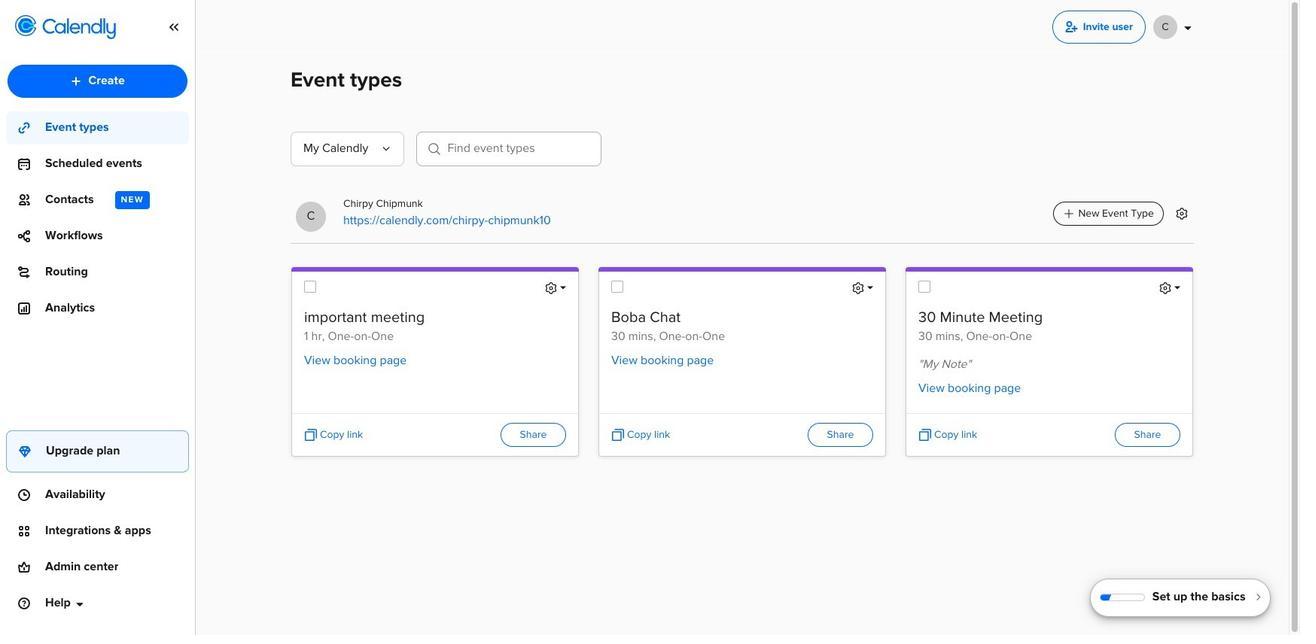 Task type: locate. For each thing, give the bounding box(es) containing it.
None search field
[[417, 132, 602, 173]]

Find event types field
[[417, 132, 602, 167]]



Task type: describe. For each thing, give the bounding box(es) containing it.
main navigation element
[[0, 0, 196, 636]]

calendly image
[[42, 18, 116, 39]]



